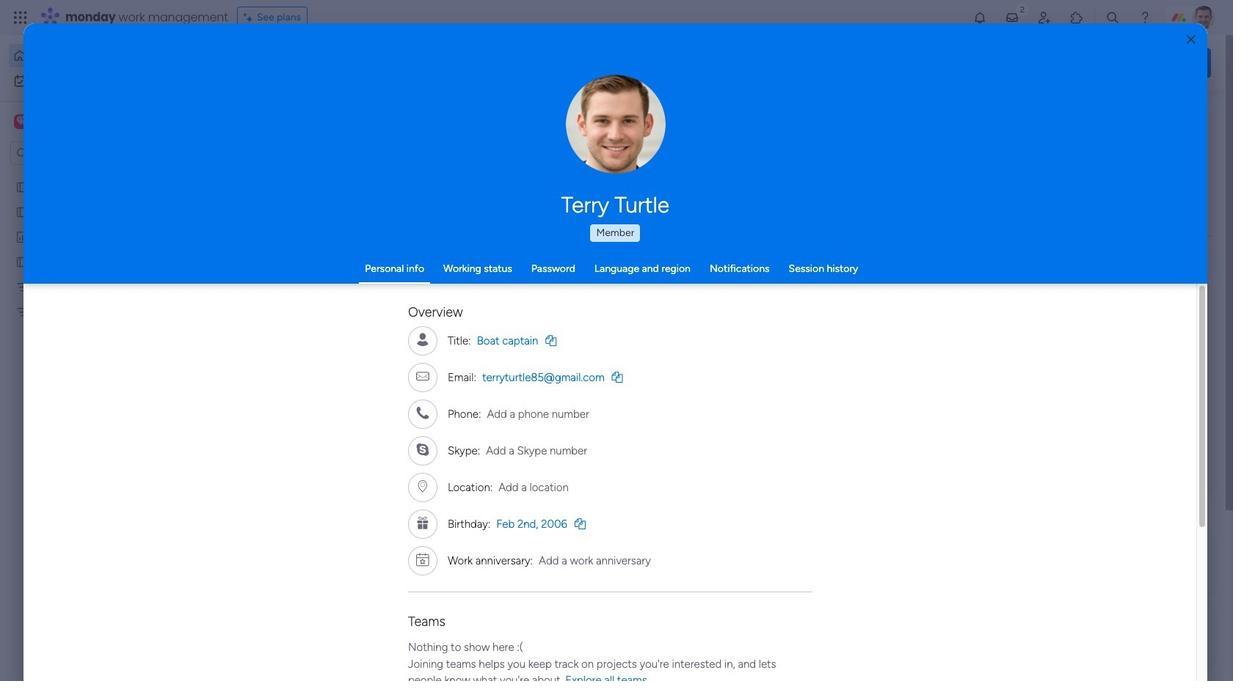 Task type: describe. For each thing, give the bounding box(es) containing it.
1 vertical spatial copied! image
[[612, 372, 623, 383]]

workspace image
[[16, 114, 26, 130]]

1 vertical spatial option
[[9, 69, 178, 92]]

terry turtle image
[[1192, 6, 1216, 29]]

add to favorites image
[[675, 268, 690, 283]]

monday marketplace image
[[1069, 10, 1084, 25]]

component image for add to favorites icon
[[485, 291, 498, 304]]

invite members image
[[1037, 10, 1052, 25]]

update feed image
[[1005, 10, 1020, 25]]

Search in workspace field
[[31, 145, 123, 162]]

0 horizontal spatial public dashboard image
[[15, 230, 29, 244]]

2 vertical spatial copied! image
[[575, 519, 586, 530]]

component image for add to favorites image to the top
[[725, 291, 738, 304]]

workspace image
[[14, 114, 29, 130]]

help image
[[1138, 10, 1152, 25]]

remove from favorites image
[[435, 268, 450, 283]]

component image
[[245, 291, 258, 304]]

search everything image
[[1105, 10, 1120, 25]]

see plans image
[[243, 10, 257, 26]]

templates image image
[[1004, 295, 1198, 397]]



Task type: locate. For each thing, give the bounding box(es) containing it.
select product image
[[13, 10, 28, 25]]

getting started element
[[991, 535, 1211, 594]]

2 image
[[1016, 1, 1029, 17]]

help center element
[[991, 605, 1211, 664]]

0 vertical spatial public dashboard image
[[15, 230, 29, 244]]

public board image
[[485, 268, 501, 284]]

list box
[[0, 171, 187, 522]]

0 vertical spatial add to favorites image
[[915, 268, 930, 283]]

public board image
[[15, 180, 29, 194], [15, 205, 29, 219], [15, 255, 29, 269], [245, 268, 261, 284]]

1 vertical spatial public dashboard image
[[725, 268, 741, 284]]

public dashboard image
[[15, 230, 29, 244], [725, 268, 741, 284]]

0 horizontal spatial add to favorites image
[[435, 448, 450, 463]]

public dashboard image inside quick search results list box
[[725, 268, 741, 284]]

dapulse x slim image
[[1189, 106, 1207, 124]]

1 horizontal spatial public dashboard image
[[725, 268, 741, 284]]

2 component image from the left
[[725, 291, 738, 304]]

0 horizontal spatial copied! image
[[546, 335, 557, 346]]

workspace selection element
[[14, 113, 123, 132]]

option
[[9, 44, 178, 68], [9, 69, 178, 92], [0, 174, 187, 177]]

2 vertical spatial option
[[0, 174, 187, 177]]

notifications image
[[973, 10, 987, 25]]

0 vertical spatial option
[[9, 44, 178, 68]]

1 horizontal spatial component image
[[725, 291, 738, 304]]

1 vertical spatial add to favorites image
[[435, 448, 450, 463]]

1 horizontal spatial copied! image
[[575, 519, 586, 530]]

1 horizontal spatial add to favorites image
[[915, 268, 930, 283]]

0 vertical spatial copied! image
[[546, 335, 557, 346]]

2 horizontal spatial copied! image
[[612, 372, 623, 383]]

close image
[[1187, 34, 1196, 45]]

copied! image
[[546, 335, 557, 346], [612, 372, 623, 383], [575, 519, 586, 530]]

add to favorites image
[[915, 268, 930, 283], [435, 448, 450, 463]]

1 component image from the left
[[485, 291, 498, 304]]

component image
[[485, 291, 498, 304], [725, 291, 738, 304]]

quick search results list box
[[227, 137, 956, 512]]

0 horizontal spatial component image
[[485, 291, 498, 304]]



Task type: vqa. For each thing, say whether or not it's contained in the screenshot.
bottommost v2 overdue deadline icon
no



